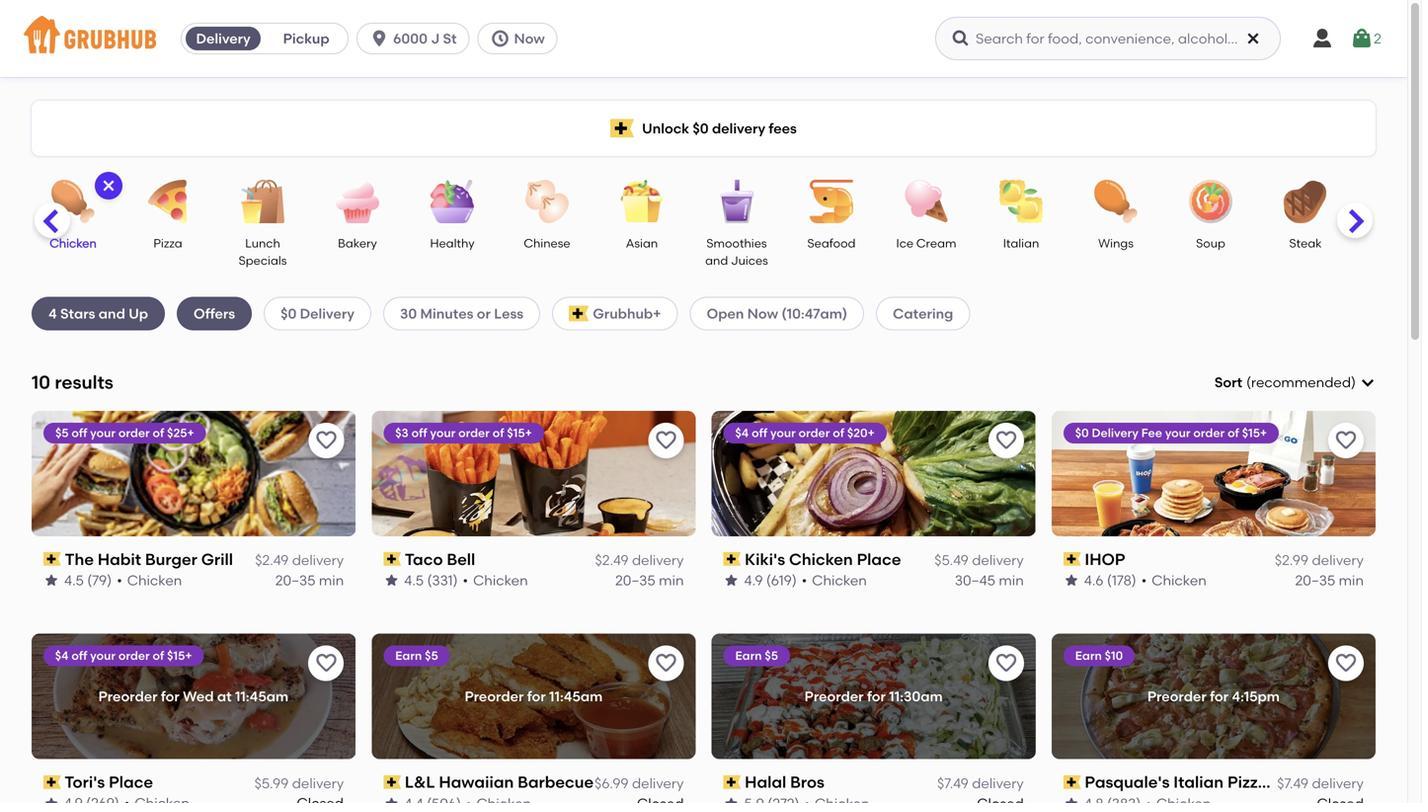 Task type: describe. For each thing, give the bounding box(es) containing it.
for for place
[[161, 688, 180, 705]]

min for chicken
[[999, 572, 1024, 589]]

order for place
[[119, 649, 150, 663]]

proceed to checkout
[[1168, 731, 1312, 748]]

$6.99 delivery
[[595, 775, 684, 792]]

$7.49 for halal bros
[[938, 775, 969, 792]]

• for habit
[[117, 572, 122, 589]]

of for chicken
[[833, 426, 845, 440]]

1 vertical spatial place
[[109, 773, 153, 792]]

bell
[[447, 550, 475, 569]]

0 vertical spatial $0
[[693, 120, 709, 137]]

barbecue
[[518, 773, 594, 792]]

save this restaurant button for the habit burger grill
[[309, 423, 344, 458]]

earn $5 for halal
[[736, 649, 778, 663]]

save this restaurant button for kiki's chicken place
[[989, 423, 1024, 458]]

20–35 min for habit
[[275, 572, 344, 589]]

fee
[[1142, 426, 1163, 440]]

6000 j st
[[393, 30, 457, 47]]

4.5 (331)
[[404, 572, 458, 589]]

bakery image
[[323, 180, 392, 223]]

ihop
[[1085, 550, 1126, 569]]

grubhub+
[[593, 305, 662, 322]]

$4 for kiki's chicken place
[[736, 426, 749, 440]]

4 • from the left
[[1142, 572, 1147, 589]]

preorder for wed at 11:45am
[[99, 688, 289, 705]]

your for chicken
[[771, 426, 796, 440]]

subscription pass image for the habit burger grill
[[43, 552, 61, 566]]

tori's place
[[65, 773, 153, 792]]

now inside button
[[514, 30, 545, 47]]

preorder for 11:45am
[[465, 688, 603, 705]]

seafood
[[808, 236, 856, 250]]

recommended
[[1252, 374, 1352, 391]]

smoothies and juices image
[[702, 180, 772, 223]]

10 results
[[32, 372, 113, 393]]

order for chicken
[[799, 426, 830, 440]]

wings
[[1099, 236, 1134, 250]]

proceed to checkout button
[[1107, 722, 1372, 758]]

save this restaurant image for l&l hawaiian barbecue
[[655, 652, 678, 675]]

delivery for l&l hawaiian barbecue
[[632, 775, 684, 792]]

earn for l&l hawaiian barbecue
[[395, 649, 422, 663]]

sort ( recommended )
[[1215, 374, 1357, 391]]

taco
[[405, 550, 443, 569]]

save this restaurant image for ihop
[[1335, 429, 1359, 452]]

open now (10:47am)
[[707, 305, 848, 322]]

l&l
[[405, 773, 435, 792]]

ice cream
[[897, 236, 957, 250]]

star icon image for pasquale's italian pizzeria
[[1064, 796, 1080, 803]]

delivery for halal bros
[[972, 775, 1024, 792]]

unlock
[[642, 120, 690, 137]]

$2.49 delivery for taco bell
[[595, 552, 684, 569]]

for for bros
[[867, 688, 886, 705]]

min for bell
[[659, 572, 684, 589]]

$7.49 for pasquale's italian pizzeria
[[1278, 775, 1309, 792]]

2
[[1374, 30, 1382, 47]]

order for bell
[[459, 426, 490, 440]]

star icon image for the habit burger grill
[[43, 573, 59, 588]]

• for bell
[[463, 572, 468, 589]]

$0 delivery
[[281, 305, 355, 322]]

wed
[[183, 688, 214, 705]]

steak
[[1290, 236, 1322, 250]]

4.6 (178)
[[1085, 572, 1137, 589]]

and inside smoothies and juices
[[706, 253, 728, 268]]

delivery inside button
[[196, 30, 251, 47]]

4.6
[[1085, 572, 1104, 589]]

$0 delivery fee your order of $15+
[[1076, 426, 1268, 440]]

$5 for l&l
[[425, 649, 438, 663]]

order for habit
[[118, 426, 150, 440]]

earn for pasquale's italian pizzeria
[[1076, 649, 1102, 663]]

$25+
[[167, 426, 194, 440]]

(178)
[[1107, 572, 1137, 589]]

$3 off your order of $15+
[[395, 426, 532, 440]]

subscription pass image for l&l hawaiian barbecue
[[384, 776, 401, 789]]

kiki's chicken place
[[745, 550, 902, 569]]

ihop logo image
[[1052, 411, 1376, 536]]

2 button
[[1351, 21, 1382, 56]]

order down sort
[[1194, 426, 1225, 440]]

chicken for the habit burger grill
[[127, 572, 182, 589]]

30
[[400, 305, 417, 322]]

• for chicken
[[802, 572, 807, 589]]

bros
[[791, 773, 825, 792]]

or
[[477, 305, 491, 322]]

your for bell
[[430, 426, 456, 440]]

chicken for ihop
[[1152, 572, 1207, 589]]

pasquale's
[[1085, 773, 1170, 792]]

pizza
[[153, 236, 182, 250]]

(
[[1247, 374, 1252, 391]]

main navigation navigation
[[0, 0, 1408, 77]]

1 vertical spatial now
[[748, 305, 779, 322]]

off for taco
[[412, 426, 427, 440]]

wings image
[[1082, 180, 1151, 223]]

4.9
[[744, 572, 763, 589]]

the
[[65, 550, 94, 569]]

$2.99 delivery
[[1275, 552, 1364, 569]]

$20+
[[848, 426, 875, 440]]

up
[[129, 305, 148, 322]]

2 horizontal spatial $15+
[[1243, 426, 1268, 440]]

st
[[443, 30, 457, 47]]

of for place
[[153, 649, 165, 663]]

kiki's
[[745, 550, 786, 569]]

grill
[[201, 550, 233, 569]]

6000 j st button
[[357, 23, 478, 54]]

preorder for place
[[99, 688, 158, 705]]

3 20–35 from the left
[[1296, 572, 1336, 589]]

lunch specials image
[[228, 180, 297, 223]]

svg image for 6000 j st
[[370, 29, 389, 48]]

save this restaurant image for the habit burger grill
[[314, 429, 338, 452]]

results
[[55, 372, 113, 393]]

of down sort
[[1228, 426, 1240, 440]]

4.9 (619)
[[744, 572, 797, 589]]

grubhub plus flag logo image for grubhub+
[[569, 306, 589, 322]]

specials
[[239, 253, 287, 268]]

4 min from the left
[[1339, 572, 1364, 589]]

chicken for kiki's chicken place
[[812, 572, 867, 589]]

at
[[217, 688, 232, 705]]

proceed
[[1168, 731, 1225, 748]]

svg image for 2
[[1351, 27, 1374, 50]]

2 horizontal spatial svg image
[[1360, 375, 1376, 390]]

hawaiian
[[439, 773, 514, 792]]

asian
[[626, 236, 658, 250]]

chicken up (619)
[[789, 550, 853, 569]]

save this restaurant image for tori's place
[[314, 652, 338, 675]]

delivery for tori's place
[[292, 775, 344, 792]]

chicken down chicken image
[[50, 236, 97, 250]]

svg image for now
[[490, 29, 510, 48]]

offers
[[194, 305, 235, 322]]

j
[[431, 30, 440, 47]]

save this restaurant button for ihop
[[1329, 423, 1364, 458]]

1 11:45am from the left
[[235, 688, 289, 705]]

off for the
[[72, 426, 87, 440]]

$4 off your order of $15+
[[55, 649, 192, 663]]

4 • chicken from the left
[[1142, 572, 1207, 589]]

preorder for bros
[[805, 688, 864, 705]]

for for italian
[[1210, 688, 1229, 705]]

save this restaurant button for taco bell
[[649, 423, 684, 458]]

6000
[[393, 30, 428, 47]]

asian image
[[608, 180, 677, 223]]

halal
[[745, 773, 787, 792]]

$7.49 delivery for halal bros
[[938, 775, 1024, 792]]

none field containing sort
[[1215, 373, 1376, 393]]

$6.99
[[595, 775, 629, 792]]

pickup button
[[265, 23, 348, 54]]

healthy
[[430, 236, 475, 250]]

italian image
[[987, 180, 1056, 223]]

your right fee
[[1166, 426, 1191, 440]]

delivery for kiki's chicken place
[[972, 552, 1024, 569]]

preorder for italian
[[1148, 688, 1207, 705]]

lunch
[[245, 236, 280, 250]]

4.5 for the habit burger grill
[[64, 572, 84, 589]]

min for habit
[[319, 572, 344, 589]]

4.5 for taco bell
[[404, 572, 424, 589]]

bakery
[[338, 236, 377, 250]]

$5.99
[[255, 775, 289, 792]]

healthy image
[[418, 180, 487, 223]]

delivery button
[[182, 23, 265, 54]]

delivery for the habit burger grill
[[292, 552, 344, 569]]

save this restaurant button for pasquale's italian pizzeria
[[1329, 646, 1364, 681]]



Task type: vqa. For each thing, say whether or not it's contained in the screenshot.


Task type: locate. For each thing, give the bounding box(es) containing it.
open
[[707, 305, 744, 322]]

svg image
[[1311, 27, 1335, 50], [951, 29, 971, 48], [1360, 375, 1376, 390]]

off for tori's
[[72, 649, 88, 663]]

30–45
[[955, 572, 996, 589]]

star icon image for kiki's chicken place
[[724, 573, 740, 588]]

10
[[32, 372, 50, 393]]

save this restaurant button for tori's place
[[309, 646, 344, 681]]

svg image
[[1351, 27, 1374, 50], [370, 29, 389, 48], [490, 29, 510, 48], [1246, 31, 1262, 46], [101, 178, 117, 194]]

• down bell
[[463, 572, 468, 589]]

2 min from the left
[[659, 572, 684, 589]]

$2.49 delivery
[[255, 552, 344, 569], [595, 552, 684, 569]]

$5
[[55, 426, 69, 440], [425, 649, 438, 663], [765, 649, 778, 663]]

1 horizontal spatial save this restaurant image
[[655, 652, 678, 675]]

grubhub plus flag logo image left unlock in the left top of the page
[[611, 119, 634, 138]]

subscription pass image
[[724, 776, 741, 789]]

lunch specials
[[239, 236, 287, 268]]

pizza image
[[133, 180, 203, 223]]

2 horizontal spatial $5
[[765, 649, 778, 663]]

1 vertical spatial grubhub plus flag logo image
[[569, 306, 589, 322]]

0 vertical spatial and
[[706, 253, 728, 268]]

earn down 4.9
[[736, 649, 762, 663]]

seafood image
[[797, 180, 866, 223]]

20–35 min for bell
[[615, 572, 684, 589]]

$5.49 delivery
[[935, 552, 1024, 569]]

3 earn from the left
[[1076, 649, 1102, 663]]

0 horizontal spatial $15+
[[167, 649, 192, 663]]

earn $5 down 4.5 (331) on the bottom left of page
[[395, 649, 438, 663]]

3 • from the left
[[802, 572, 807, 589]]

3 20–35 min from the left
[[1296, 572, 1364, 589]]

$10
[[1105, 649, 1124, 663]]

$0 down specials
[[281, 305, 297, 322]]

checkout
[[1246, 731, 1312, 748]]

0 horizontal spatial 11:45am
[[235, 688, 289, 705]]

delivery down "bakery"
[[300, 305, 355, 322]]

• chicken for bell
[[463, 572, 528, 589]]

0 horizontal spatial earn
[[395, 649, 422, 663]]

$7.49 down 11:30am
[[938, 775, 969, 792]]

4.5
[[64, 572, 84, 589], [404, 572, 424, 589]]

$5 down 10 results
[[55, 426, 69, 440]]

2 vertical spatial $0
[[1076, 426, 1089, 440]]

• chicken
[[117, 572, 182, 589], [463, 572, 528, 589], [802, 572, 867, 589], [1142, 572, 1207, 589]]

chinese image
[[513, 180, 582, 223]]

20–35
[[275, 572, 316, 589], [615, 572, 656, 589], [1296, 572, 1336, 589]]

1 horizontal spatial $4
[[736, 426, 749, 440]]

$5 for halal
[[765, 649, 778, 663]]

$15+ for bell
[[507, 426, 532, 440]]

preorder up proceed
[[1148, 688, 1207, 705]]

cream
[[917, 236, 957, 250]]

1 horizontal spatial grubhub plus flag logo image
[[611, 119, 634, 138]]

2 horizontal spatial 20–35 min
[[1296, 572, 1364, 589]]

1 horizontal spatial delivery
[[300, 305, 355, 322]]

preorder for 11:30am
[[805, 688, 943, 705]]

chicken for taco bell
[[473, 572, 528, 589]]

$4
[[736, 426, 749, 440], [55, 649, 69, 663]]

1 horizontal spatial italian
[[1174, 773, 1224, 792]]

your left $20+
[[771, 426, 796, 440]]

2 earn $5 from the left
[[736, 649, 778, 663]]

and left up
[[99, 305, 125, 322]]

4.5 down taco
[[404, 572, 424, 589]]

1 • from the left
[[117, 572, 122, 589]]

unlock $0 delivery fees
[[642, 120, 797, 137]]

1 horizontal spatial and
[[706, 253, 728, 268]]

3 preorder from the left
[[805, 688, 864, 705]]

1 horizontal spatial earn $5
[[736, 649, 778, 663]]

• chicken right (178)
[[1142, 572, 1207, 589]]

0 horizontal spatial $4
[[55, 649, 69, 663]]

chicken down the habit burger grill
[[127, 572, 182, 589]]

save this restaurant button for halal bros
[[989, 646, 1024, 681]]

for left wed
[[161, 688, 180, 705]]

0 horizontal spatial grubhub plus flag logo image
[[569, 306, 589, 322]]

1 horizontal spatial 4.5
[[404, 572, 424, 589]]

1 horizontal spatial $0
[[693, 120, 709, 137]]

save this restaurant image
[[655, 429, 678, 452], [995, 429, 1018, 452], [314, 652, 338, 675], [995, 652, 1018, 675], [1335, 652, 1359, 675]]

0 horizontal spatial 20–35
[[275, 572, 316, 589]]

earn left $10 on the bottom of the page
[[1076, 649, 1102, 663]]

2 • chicken from the left
[[463, 572, 528, 589]]

star icon image for l&l hawaiian barbecue
[[384, 796, 399, 803]]

None field
[[1215, 373, 1376, 393]]

0 horizontal spatial place
[[109, 773, 153, 792]]

place right tori's
[[109, 773, 153, 792]]

italian down italian image
[[1004, 236, 1040, 250]]

earn $10
[[1076, 649, 1124, 663]]

2 4.5 from the left
[[404, 572, 424, 589]]

(10:47am)
[[782, 305, 848, 322]]

of for bell
[[493, 426, 504, 440]]

0 vertical spatial italian
[[1004, 236, 1040, 250]]

earn $5 down 4.9
[[736, 649, 778, 663]]

2 preorder from the left
[[465, 688, 524, 705]]

0 horizontal spatial $5
[[55, 426, 69, 440]]

star icon image for halal bros
[[724, 796, 740, 803]]

0 horizontal spatial delivery
[[196, 30, 251, 47]]

3 min from the left
[[999, 572, 1024, 589]]

ice
[[897, 236, 914, 250]]

2 horizontal spatial save this restaurant image
[[1335, 429, 1359, 452]]

of up preorder for wed at 11:45am
[[153, 649, 165, 663]]

delivery for $0 delivery fee your order of $15+
[[1092, 426, 1139, 440]]

0 vertical spatial grubhub plus flag logo image
[[611, 119, 634, 138]]

of left $20+
[[833, 426, 845, 440]]

grubhub plus flag logo image for unlock $0 delivery fees
[[611, 119, 634, 138]]

$2.49 delivery for the habit burger grill
[[255, 552, 344, 569]]

save this restaurant image for taco bell
[[655, 429, 678, 452]]

earn for halal bros
[[736, 649, 762, 663]]

delivery left the pickup
[[196, 30, 251, 47]]

subscription pass image for tori's place
[[43, 776, 61, 789]]

)
[[1352, 374, 1357, 391]]

20–35 for bell
[[615, 572, 656, 589]]

20–35 min
[[275, 572, 344, 589], [615, 572, 684, 589], [1296, 572, 1364, 589]]

kiki's chicken place logo image
[[712, 411, 1036, 536]]

1 vertical spatial delivery
[[300, 305, 355, 322]]

$0 for $0 delivery fee your order of $15+
[[1076, 426, 1089, 440]]

delivery for $0 delivery
[[300, 305, 355, 322]]

now right open
[[748, 305, 779, 322]]

$5.99 delivery
[[255, 775, 344, 792]]

subscription pass image left tori's
[[43, 776, 61, 789]]

preorder left 11:30am
[[805, 688, 864, 705]]

1 20–35 min from the left
[[275, 572, 344, 589]]

1 vertical spatial $0
[[281, 305, 297, 322]]

1 vertical spatial italian
[[1174, 773, 1224, 792]]

save this restaurant button for l&l hawaiian barbecue
[[649, 646, 684, 681]]

1 preorder from the left
[[99, 688, 158, 705]]

preorder for 4:15pm
[[1148, 688, 1280, 705]]

1 horizontal spatial $5
[[425, 649, 438, 663]]

star icon image for taco bell
[[384, 573, 399, 588]]

delivery for pasquale's italian pizzeria
[[1313, 775, 1364, 792]]

1 vertical spatial $4
[[55, 649, 69, 663]]

pickup
[[283, 30, 330, 47]]

your for place
[[90, 649, 116, 663]]

smoothies
[[707, 236, 767, 250]]

11:30am
[[889, 688, 943, 705]]

burger
[[145, 550, 197, 569]]

(619)
[[767, 572, 797, 589]]

1 horizontal spatial $7.49
[[1278, 775, 1309, 792]]

1 $2.49 from the left
[[255, 552, 289, 569]]

habit
[[98, 550, 141, 569]]

subscription pass image for taco bell
[[384, 552, 401, 566]]

of for habit
[[153, 426, 164, 440]]

1 horizontal spatial now
[[748, 305, 779, 322]]

4.5 down the
[[64, 572, 84, 589]]

1 horizontal spatial svg image
[[1311, 27, 1335, 50]]

$7.49 delivery
[[938, 775, 1024, 792], [1278, 775, 1364, 792]]

for up "barbecue"
[[527, 688, 546, 705]]

1 earn from the left
[[395, 649, 422, 663]]

your down (79)
[[90, 649, 116, 663]]

the habit burger grill
[[65, 550, 233, 569]]

delivery
[[196, 30, 251, 47], [300, 305, 355, 322], [1092, 426, 1139, 440]]

Search for food, convenience, alcohol... search field
[[936, 17, 1281, 60]]

your right $3
[[430, 426, 456, 440]]

2 20–35 from the left
[[615, 572, 656, 589]]

save this restaurant image
[[314, 429, 338, 452], [1335, 429, 1359, 452], [655, 652, 678, 675]]

1 • chicken from the left
[[117, 572, 182, 589]]

of left $25+
[[153, 426, 164, 440]]

2 horizontal spatial delivery
[[1092, 426, 1139, 440]]

0 horizontal spatial 20–35 min
[[275, 572, 344, 589]]

1 horizontal spatial $2.49 delivery
[[595, 552, 684, 569]]

star icon image for tori's place
[[43, 796, 59, 803]]

subscription pass image for ihop
[[1064, 552, 1081, 566]]

1 horizontal spatial $15+
[[507, 426, 532, 440]]

1 horizontal spatial place
[[857, 550, 902, 569]]

1 vertical spatial and
[[99, 305, 125, 322]]

subscription pass image left the
[[43, 552, 61, 566]]

$5 off your order of $25+
[[55, 426, 194, 440]]

sort
[[1215, 374, 1243, 391]]

$5.49
[[935, 552, 969, 569]]

(79)
[[87, 572, 112, 589]]

now right the st
[[514, 30, 545, 47]]

• right (79)
[[117, 572, 122, 589]]

0 horizontal spatial $7.49
[[938, 775, 969, 792]]

0 vertical spatial $4
[[736, 426, 749, 440]]

1 horizontal spatial 20–35 min
[[615, 572, 684, 589]]

1 4.5 from the left
[[64, 572, 84, 589]]

save this restaurant image for halal bros
[[995, 652, 1018, 675]]

subscription pass image for kiki's chicken place
[[724, 552, 741, 566]]

2 $7.49 delivery from the left
[[1278, 775, 1364, 792]]

1 $7.49 from the left
[[938, 775, 969, 792]]

1 horizontal spatial $7.49 delivery
[[1278, 775, 1364, 792]]

• chicken down kiki's chicken place
[[802, 572, 867, 589]]

• right (619)
[[802, 572, 807, 589]]

subscription pass image left pasquale's
[[1064, 776, 1081, 789]]

order up preorder for wed at 11:45am
[[119, 649, 150, 663]]

now button
[[478, 23, 566, 54]]

svg image inside 6000 j st button
[[370, 29, 389, 48]]

3 • chicken from the left
[[802, 572, 867, 589]]

4
[[48, 305, 57, 322]]

l&l hawaiian barbecue
[[405, 773, 594, 792]]

1 earn $5 from the left
[[395, 649, 438, 663]]

2 • from the left
[[463, 572, 468, 589]]

4:15pm
[[1232, 688, 1280, 705]]

1 horizontal spatial earn
[[736, 649, 762, 663]]

fees
[[769, 120, 797, 137]]

catering
[[893, 305, 954, 322]]

20–35 for habit
[[275, 572, 316, 589]]

1 for from the left
[[161, 688, 180, 705]]

1 horizontal spatial 20–35
[[615, 572, 656, 589]]

for for hawaiian
[[527, 688, 546, 705]]

2 horizontal spatial earn
[[1076, 649, 1102, 663]]

grubhub plus flag logo image left grubhub+
[[569, 306, 589, 322]]

preorder down $4 off your order of $15+
[[99, 688, 158, 705]]

steak image
[[1272, 180, 1341, 223]]

delivery for taco bell
[[632, 552, 684, 569]]

order left $25+
[[118, 426, 150, 440]]

star icon image
[[43, 573, 59, 588], [384, 573, 399, 588], [724, 573, 740, 588], [1064, 573, 1080, 588], [43, 796, 59, 803], [384, 796, 399, 803], [724, 796, 740, 803], [1064, 796, 1080, 803]]

chicken down bell
[[473, 572, 528, 589]]

off for kiki's
[[752, 426, 768, 440]]

delivery left fee
[[1092, 426, 1139, 440]]

0 horizontal spatial save this restaurant image
[[314, 429, 338, 452]]

11:45am right at
[[235, 688, 289, 705]]

and down smoothies
[[706, 253, 728, 268]]

for left 4:15pm
[[1210, 688, 1229, 705]]

11:45am up "barbecue"
[[549, 688, 603, 705]]

$4 off your order of $20+
[[736, 426, 875, 440]]

the habit burger grill logo image
[[32, 411, 356, 536]]

pizzeria
[[1228, 773, 1289, 792]]

your down 'results'
[[90, 426, 116, 440]]

preorder
[[99, 688, 158, 705], [465, 688, 524, 705], [805, 688, 864, 705], [1148, 688, 1207, 705]]

your for habit
[[90, 426, 116, 440]]

subscription pass image left ihop
[[1064, 552, 1081, 566]]

preorder for hawaiian
[[465, 688, 524, 705]]

0 horizontal spatial 4.5
[[64, 572, 84, 589]]

for left 11:30am
[[867, 688, 886, 705]]

minutes
[[420, 305, 474, 322]]

30 minutes or less
[[400, 305, 524, 322]]

place
[[857, 550, 902, 569], [109, 773, 153, 792]]

1 20–35 from the left
[[275, 572, 316, 589]]

2 vertical spatial delivery
[[1092, 426, 1139, 440]]

less
[[494, 305, 524, 322]]

2 11:45am from the left
[[549, 688, 603, 705]]

place left $5.49
[[857, 550, 902, 569]]

save this restaurant image for pasquale's italian pizzeria
[[1335, 652, 1359, 675]]

chicken right (178)
[[1152, 572, 1207, 589]]

taco bell logo image
[[372, 411, 696, 536]]

$3
[[395, 426, 409, 440]]

chicken down kiki's chicken place
[[812, 572, 867, 589]]

earn down 4.5 (331) on the bottom left of page
[[395, 649, 422, 663]]

11:45am
[[235, 688, 289, 705], [549, 688, 603, 705]]

subscription pass image left taco
[[384, 552, 401, 566]]

svg image inside now button
[[490, 29, 510, 48]]

earn $5
[[395, 649, 438, 663], [736, 649, 778, 663]]

delivery
[[712, 120, 766, 137], [292, 552, 344, 569], [632, 552, 684, 569], [972, 552, 1024, 569], [1313, 552, 1364, 569], [292, 775, 344, 792], [632, 775, 684, 792], [972, 775, 1024, 792], [1313, 775, 1364, 792]]

subscription pass image left "l&l" at the left of page
[[384, 776, 401, 789]]

4 preorder from the left
[[1148, 688, 1207, 705]]

0 horizontal spatial $7.49 delivery
[[938, 775, 1024, 792]]

italian down proceed
[[1174, 773, 1224, 792]]

4 for from the left
[[1210, 688, 1229, 705]]

$5 down 4.5 (331) on the bottom left of page
[[425, 649, 438, 663]]

0 horizontal spatial earn $5
[[395, 649, 438, 663]]

1 $7.49 delivery from the left
[[938, 775, 1024, 792]]

2 20–35 min from the left
[[615, 572, 684, 589]]

0 horizontal spatial $0
[[281, 305, 297, 322]]

earn $5 for l&l
[[395, 649, 438, 663]]

juices
[[731, 253, 769, 268]]

ice cream image
[[892, 180, 961, 223]]

3 for from the left
[[867, 688, 886, 705]]

2 earn from the left
[[736, 649, 762, 663]]

0 horizontal spatial italian
[[1004, 236, 1040, 250]]

0 horizontal spatial svg image
[[951, 29, 971, 48]]

subscription pass image left kiki's
[[724, 552, 741, 566]]

chinese
[[524, 236, 571, 250]]

0 vertical spatial delivery
[[196, 30, 251, 47]]

$7.49 delivery for pasquale's italian pizzeria
[[1278, 775, 1364, 792]]

2 for from the left
[[527, 688, 546, 705]]

$5 down 4.9 (619)
[[765, 649, 778, 663]]

order
[[118, 426, 150, 440], [459, 426, 490, 440], [799, 426, 830, 440], [1194, 426, 1225, 440], [119, 649, 150, 663]]

$4 for tori's place
[[55, 649, 69, 663]]

of right $3
[[493, 426, 504, 440]]

soup
[[1197, 236, 1226, 250]]

(331)
[[427, 572, 458, 589]]

0 horizontal spatial now
[[514, 30, 545, 47]]

tori's
[[65, 773, 105, 792]]

1 min from the left
[[319, 572, 344, 589]]

subscription pass image
[[43, 552, 61, 566], [384, 552, 401, 566], [724, 552, 741, 566], [1064, 552, 1081, 566], [43, 776, 61, 789], [384, 776, 401, 789], [1064, 776, 1081, 789]]

• chicken down the habit burger grill
[[117, 572, 182, 589]]

• chicken for habit
[[117, 572, 182, 589]]

• right (178)
[[1142, 572, 1147, 589]]

1 horizontal spatial $2.49
[[595, 552, 629, 569]]

$0 for $0 delivery
[[281, 305, 297, 322]]

• chicken for chicken
[[802, 572, 867, 589]]

• chicken down bell
[[463, 572, 528, 589]]

2 $2.49 delivery from the left
[[595, 552, 684, 569]]

2 $2.49 from the left
[[595, 552, 629, 569]]

$2.49 for the habit burger grill
[[255, 552, 289, 569]]

4 stars and up
[[48, 305, 148, 322]]

for
[[161, 688, 180, 705], [527, 688, 546, 705], [867, 688, 886, 705], [1210, 688, 1229, 705]]

order right $3
[[459, 426, 490, 440]]

2 $7.49 from the left
[[1278, 775, 1309, 792]]

delivery for ihop
[[1313, 552, 1364, 569]]

0 vertical spatial place
[[857, 550, 902, 569]]

halal bros
[[745, 773, 825, 792]]

subscription pass image for pasquale's italian pizzeria
[[1064, 776, 1081, 789]]

grubhub plus flag logo image
[[611, 119, 634, 138], [569, 306, 589, 322]]

2 horizontal spatial $0
[[1076, 426, 1089, 440]]

0 horizontal spatial $2.49 delivery
[[255, 552, 344, 569]]

0 vertical spatial now
[[514, 30, 545, 47]]

$2.49
[[255, 552, 289, 569], [595, 552, 629, 569]]

$0 right unlock in the left top of the page
[[693, 120, 709, 137]]

preorder up l&l hawaiian barbecue at bottom
[[465, 688, 524, 705]]

soup image
[[1177, 180, 1246, 223]]

1 $2.49 delivery from the left
[[255, 552, 344, 569]]

2 horizontal spatial 20–35
[[1296, 572, 1336, 589]]

0 horizontal spatial $2.49
[[255, 552, 289, 569]]

30–45 min
[[955, 572, 1024, 589]]

save this restaurant image for kiki's chicken place
[[995, 429, 1018, 452]]

order left $20+
[[799, 426, 830, 440]]

$15+ for place
[[167, 649, 192, 663]]

$15+
[[507, 426, 532, 440], [1243, 426, 1268, 440], [167, 649, 192, 663]]

$7.49 down checkout
[[1278, 775, 1309, 792]]

svg image inside 2 button
[[1351, 27, 1374, 50]]

1 horizontal spatial 11:45am
[[549, 688, 603, 705]]

taco bell
[[405, 550, 475, 569]]

star icon image for ihop
[[1064, 573, 1080, 588]]

$0 left fee
[[1076, 426, 1089, 440]]

0 horizontal spatial and
[[99, 305, 125, 322]]

chicken image
[[39, 180, 108, 223]]



